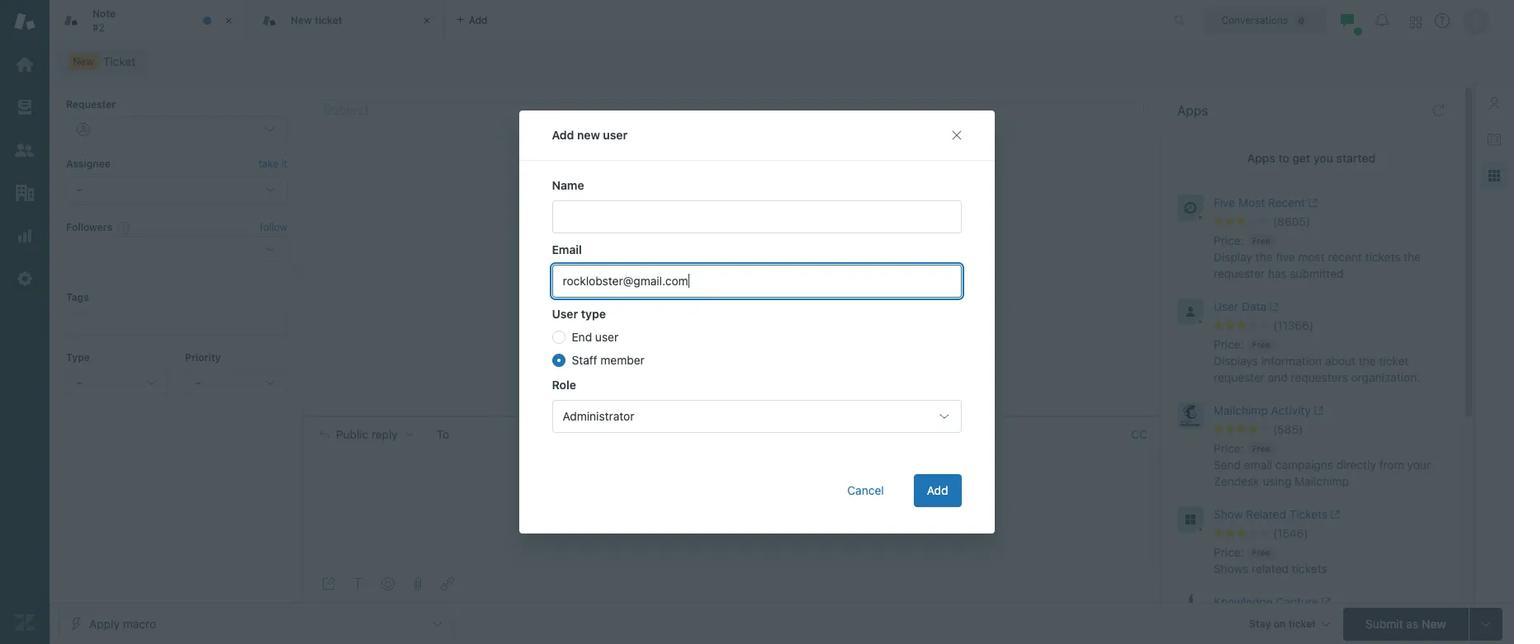 Task type: locate. For each thing, give the bounding box(es) containing it.
five most recent image
[[1178, 195, 1204, 221]]

follow
[[260, 221, 287, 234]]

cancel
[[848, 484, 885, 498]]

(1546)
[[1273, 527, 1309, 541]]

0 horizontal spatial - button
[[66, 370, 168, 396]]

price: up the send
[[1214, 442, 1244, 456]]

1 horizontal spatial mailchimp
[[1295, 475, 1349, 489]]

price:
[[1214, 234, 1244, 248], [1214, 338, 1244, 352], [1214, 442, 1244, 456], [1214, 546, 1244, 560]]

free inside price: free send email campaigns directly from your zendesk using mailchimp
[[1253, 444, 1271, 454]]

requester
[[1214, 267, 1265, 281], [1214, 371, 1265, 385]]

1 vertical spatial add
[[928, 484, 949, 498]]

0 vertical spatial requester
[[1214, 267, 1265, 281]]

requester down the displays
[[1214, 371, 1265, 385]]

note #2
[[92, 8, 116, 33]]

user data image
[[1178, 299, 1204, 325]]

4 free from the top
[[1253, 548, 1271, 558]]

mailchimp inside mailchimp activity link
[[1214, 404, 1268, 418]]

1 horizontal spatial new
[[291, 14, 312, 26]]

conversations button
[[1204, 7, 1326, 33]]

1 horizontal spatial ticket
[[1379, 354, 1409, 368]]

0 horizontal spatial (opens in a new tab) image
[[1311, 407, 1324, 416]]

related
[[1252, 562, 1289, 576]]

new inside new link
[[73, 55, 94, 68]]

price: free send email campaigns directly from your zendesk using mailchimp
[[1214, 442, 1431, 489]]

new right close image
[[291, 14, 312, 26]]

1 horizontal spatial apps
[[1248, 151, 1276, 165]]

five
[[1214, 196, 1236, 210]]

(opens in a new tab) image for user data
[[1267, 302, 1280, 312]]

the right recent
[[1404, 250, 1421, 264]]

add button
[[914, 475, 962, 508]]

user inside user data link
[[1214, 300, 1239, 314]]

(opens in a new tab) image up (8605)
[[1306, 198, 1318, 208]]

the up has
[[1256, 250, 1273, 264]]

apps to get you started
[[1248, 151, 1376, 165]]

user for user data
[[1214, 300, 1239, 314]]

free
[[1253, 236, 1271, 246], [1253, 340, 1271, 350], [1253, 444, 1271, 454], [1253, 548, 1271, 558]]

tickets right recent
[[1366, 250, 1401, 264]]

#2
[[92, 21, 105, 33]]

1 requester from the top
[[1214, 267, 1265, 281]]

add
[[552, 128, 575, 142], [928, 484, 949, 498]]

- button down type
[[66, 370, 168, 396]]

0 vertical spatial new
[[291, 14, 312, 26]]

knowledge image
[[1488, 133, 1501, 146]]

0 horizontal spatial mailchimp
[[1214, 404, 1268, 418]]

name
[[552, 178, 585, 192]]

mailchimp activity link
[[1214, 403, 1423, 423]]

0 horizontal spatial -
[[77, 376, 82, 390]]

tab
[[50, 0, 248, 41]]

add for add
[[928, 484, 949, 498]]

0 vertical spatial mailchimp
[[1214, 404, 1268, 418]]

add new user dialog
[[519, 111, 995, 534]]

new down #2
[[73, 55, 94, 68]]

activity
[[1271, 404, 1311, 418]]

show related tickets link
[[1214, 507, 1423, 527]]

price: for shows
[[1214, 546, 1244, 560]]

free up related
[[1253, 548, 1271, 558]]

mailchimp
[[1214, 404, 1268, 418], [1295, 475, 1349, 489]]

requester down display
[[1214, 267, 1265, 281]]

3 stars. 8605 reviews. element
[[1214, 215, 1453, 230]]

3 price: from the top
[[1214, 442, 1244, 456]]

1 vertical spatial ticket
[[1379, 354, 1409, 368]]

tab containing note
[[50, 0, 248, 41]]

4 price: from the top
[[1214, 546, 1244, 560]]

tabs tab list
[[50, 0, 1157, 41]]

user
[[1214, 300, 1239, 314], [552, 307, 579, 321]]

new
[[291, 14, 312, 26], [73, 55, 94, 68], [1422, 617, 1447, 631]]

user right new
[[604, 128, 628, 142]]

most
[[1239, 196, 1265, 210]]

reporting image
[[14, 225, 36, 247]]

views image
[[14, 97, 36, 118]]

the inside the price: free displays information about the ticket requester and requesters organization.
[[1359, 354, 1376, 368]]

1 - button from the left
[[66, 370, 168, 396]]

1 vertical spatial apps
[[1248, 151, 1276, 165]]

user
[[604, 128, 628, 142], [596, 330, 619, 344]]

price: inside price: free send email campaigns directly from your zendesk using mailchimp
[[1214, 442, 1244, 456]]

0 horizontal spatial the
[[1256, 250, 1273, 264]]

apps
[[1178, 103, 1209, 118], [1248, 151, 1276, 165]]

take it button
[[259, 156, 287, 173]]

mailchimp activity image
[[1178, 403, 1204, 429]]

conversations
[[1222, 14, 1289, 26]]

2 horizontal spatial the
[[1404, 250, 1421, 264]]

1 horizontal spatial (opens in a new tab) image
[[1328, 511, 1341, 520]]

customers image
[[14, 140, 36, 161]]

price: up display
[[1214, 234, 1244, 248]]

user up staff member
[[596, 330, 619, 344]]

- button
[[66, 370, 168, 396], [185, 370, 287, 396]]

1 vertical spatial mailchimp
[[1295, 475, 1349, 489]]

send
[[1214, 458, 1241, 472]]

cancel button
[[835, 475, 898, 508]]

price: up the displays
[[1214, 338, 1244, 352]]

organization.
[[1351, 371, 1421, 385]]

1 vertical spatial user
[[596, 330, 619, 344]]

1 vertical spatial requester
[[1214, 371, 1265, 385]]

- down the priority
[[196, 376, 201, 390]]

end
[[572, 330, 593, 344]]

ticket inside the price: free displays information about the ticket requester and requesters organization.
[[1379, 354, 1409, 368]]

submitted
[[1290, 267, 1344, 281]]

add right cancel
[[928, 484, 949, 498]]

mailchimp activity
[[1214, 404, 1311, 418]]

get started image
[[14, 54, 36, 75]]

0 horizontal spatial user
[[552, 307, 579, 321]]

(8605)
[[1273, 215, 1311, 229]]

1 vertical spatial tickets
[[1292, 562, 1328, 576]]

ticket inside tab
[[315, 14, 342, 26]]

1 horizontal spatial - button
[[185, 370, 287, 396]]

user left data
[[1214, 300, 1239, 314]]

new ticket
[[291, 14, 342, 26]]

1 - from the left
[[77, 376, 82, 390]]

campaigns
[[1276, 458, 1334, 472]]

free up the displays
[[1253, 340, 1271, 350]]

user left type
[[552, 307, 579, 321]]

close image
[[220, 12, 237, 29]]

- button down the priority
[[185, 370, 287, 396]]

end user
[[572, 330, 619, 344]]

add link (cmd k) image
[[441, 578, 454, 591]]

add left new
[[552, 128, 575, 142]]

(opens in a new tab) image up "(11366)" at the right of the page
[[1267, 302, 1280, 312]]

mailchimp down campaigns at the right bottom of the page
[[1295, 475, 1349, 489]]

zendesk image
[[14, 613, 36, 634]]

2 price: from the top
[[1214, 338, 1244, 352]]

the
[[1256, 250, 1273, 264], [1404, 250, 1421, 264], [1359, 354, 1376, 368]]

price: for send
[[1214, 442, 1244, 456]]

(opens in a new tab) image up 3 stars. 1546 reviews. element
[[1328, 511, 1341, 520]]

mailchimp inside price: free send email campaigns directly from your zendesk using mailchimp
[[1295, 475, 1349, 489]]

free inside price: free shows related tickets
[[1253, 548, 1271, 558]]

new right as
[[1422, 617, 1447, 631]]

user data
[[1214, 300, 1267, 314]]

1 horizontal spatial the
[[1359, 354, 1376, 368]]

(opens in a new tab) image down price: free shows related tickets
[[1319, 598, 1331, 608]]

2 - from the left
[[196, 376, 201, 390]]

0 vertical spatial (opens in a new tab) image
[[1311, 407, 1324, 416]]

price: inside price: free shows related tickets
[[1214, 546, 1244, 560]]

zendesk support image
[[14, 11, 36, 32]]

0 vertical spatial (opens in a new tab) image
[[1306, 198, 1318, 208]]

user for user type
[[552, 307, 579, 321]]

apps image
[[1488, 169, 1501, 183]]

2 requester from the top
[[1214, 371, 1265, 385]]

free for information
[[1253, 340, 1271, 350]]

five
[[1276, 250, 1295, 264]]

-
[[77, 376, 82, 390], [196, 376, 201, 390]]

0 horizontal spatial apps
[[1178, 103, 1209, 118]]

user data link
[[1214, 299, 1423, 319]]

(opens in a new tab) image inside five most recent link
[[1306, 198, 1318, 208]]

priority
[[185, 351, 221, 364]]

0 vertical spatial ticket
[[315, 14, 342, 26]]

ticket
[[315, 14, 342, 26], [1379, 354, 1409, 368]]

tickets
[[1366, 250, 1401, 264], [1292, 562, 1328, 576]]

free inside the price: free displays information about the ticket requester and requesters organization.
[[1253, 340, 1271, 350]]

mailchimp down and
[[1214, 404, 1268, 418]]

zendesk
[[1214, 475, 1260, 489]]

requesters
[[1291, 371, 1348, 385]]

(opens in a new tab) image
[[1311, 407, 1324, 416], [1328, 511, 1341, 520]]

1 vertical spatial (opens in a new tab) image
[[1267, 302, 1280, 312]]

get
[[1293, 151, 1311, 165]]

price: up shows at the bottom
[[1214, 546, 1244, 560]]

(opens in a new tab) image
[[1306, 198, 1318, 208], [1267, 302, 1280, 312], [1319, 598, 1331, 608]]

Public reply composer text field
[[312, 452, 1141, 487]]

staff member
[[572, 353, 645, 367]]

2 free from the top
[[1253, 340, 1271, 350]]

add attachment image
[[411, 578, 424, 591]]

0 horizontal spatial new
[[73, 55, 94, 68]]

free inside price: free display the five most recent tickets the requester has submitted
[[1253, 236, 1271, 246]]

0 horizontal spatial tickets
[[1292, 562, 1328, 576]]

0 horizontal spatial add
[[552, 128, 575, 142]]

price: inside the price: free displays information about the ticket requester and requesters organization.
[[1214, 338, 1244, 352]]

administrator
[[563, 410, 635, 424]]

displays
[[1214, 354, 1259, 368]]

1 vertical spatial new
[[73, 55, 94, 68]]

insert emojis image
[[382, 578, 395, 591]]

3 free from the top
[[1253, 444, 1271, 454]]

admin image
[[14, 268, 36, 290]]

new inside new ticket tab
[[291, 14, 312, 26]]

information
[[1262, 354, 1322, 368]]

free up display
[[1253, 236, 1271, 246]]

1 price: from the top
[[1214, 234, 1244, 248]]

user type
[[552, 307, 606, 321]]

tickets
[[1290, 508, 1328, 522]]

2 - button from the left
[[185, 370, 287, 396]]

about
[[1325, 354, 1356, 368]]

- down type
[[77, 376, 82, 390]]

1 horizontal spatial tickets
[[1366, 250, 1401, 264]]

from
[[1380, 458, 1404, 472]]

(opens in a new tab) image inside user data link
[[1267, 302, 1280, 312]]

new for new
[[73, 55, 94, 68]]

price: for display
[[1214, 234, 1244, 248]]

2 horizontal spatial new
[[1422, 617, 1447, 631]]

format text image
[[352, 578, 365, 591]]

None field
[[460, 427, 1125, 443]]

tickets right related
[[1292, 562, 1328, 576]]

email
[[552, 243, 582, 257]]

- button for type
[[66, 370, 168, 396]]

user inside the add new user dialog
[[552, 307, 579, 321]]

1 vertical spatial (opens in a new tab) image
[[1328, 511, 1341, 520]]

the up organization.
[[1359, 354, 1376, 368]]

add inside button
[[928, 484, 949, 498]]

price: inside price: free display the five most recent tickets the requester has submitted
[[1214, 234, 1244, 248]]

take it
[[259, 158, 287, 170]]

as
[[1407, 617, 1419, 631]]

free up email
[[1253, 444, 1271, 454]]

most
[[1299, 250, 1325, 264]]

0 horizontal spatial ticket
[[315, 14, 342, 26]]

1 horizontal spatial add
[[928, 484, 949, 498]]

(opens in a new tab) image inside mailchimp activity link
[[1311, 407, 1324, 416]]

organizations image
[[14, 183, 36, 204]]

administrator button
[[552, 401, 962, 434]]

(opens in a new tab) image inside the show related tickets link
[[1328, 511, 1341, 520]]

1 horizontal spatial user
[[1214, 300, 1239, 314]]

1 horizontal spatial -
[[196, 376, 201, 390]]

0 vertical spatial apps
[[1178, 103, 1209, 118]]

cc
[[1131, 427, 1148, 441]]

0 vertical spatial tickets
[[1366, 250, 1401, 264]]

0 vertical spatial add
[[552, 128, 575, 142]]

1 free from the top
[[1253, 236, 1271, 246]]

(opens in a new tab) image up 4 stars. 585 reviews. element
[[1311, 407, 1324, 416]]



Task type: describe. For each thing, give the bounding box(es) containing it.
- button for priority
[[185, 370, 287, 396]]

new link
[[58, 50, 146, 73]]

member
[[601, 353, 645, 367]]

customer context image
[[1488, 97, 1501, 110]]

and
[[1268, 371, 1288, 385]]

to
[[437, 427, 449, 441]]

3 stars. 1546 reviews. element
[[1214, 527, 1453, 542]]

close modal image
[[950, 129, 964, 142]]

price: for displays
[[1214, 338, 1244, 352]]

directly
[[1337, 458, 1377, 472]]

price: free shows related tickets
[[1214, 546, 1328, 576]]

email
[[1244, 458, 1273, 472]]

apps for apps
[[1178, 103, 1209, 118]]

data
[[1242, 300, 1267, 314]]

your
[[1408, 458, 1431, 472]]

free for email
[[1253, 444, 1271, 454]]

cc button
[[1131, 427, 1148, 442]]

(opens in a new tab) image for show related tickets
[[1328, 511, 1341, 520]]

has
[[1268, 267, 1287, 281]]

using
[[1263, 475, 1292, 489]]

- for priority
[[196, 376, 201, 390]]

Email field
[[552, 265, 962, 298]]

new
[[578, 128, 601, 142]]

draft mode image
[[322, 578, 335, 591]]

4 stars. 585 reviews. element
[[1214, 423, 1453, 438]]

submit as new
[[1366, 617, 1447, 631]]

to
[[1279, 151, 1290, 165]]

free for the
[[1253, 236, 1271, 246]]

follow button
[[260, 220, 287, 235]]

role
[[552, 378, 577, 392]]

zendesk products image
[[1410, 16, 1422, 28]]

(opens in a new tab) image for mailchimp activity
[[1311, 407, 1324, 416]]

2 vertical spatial new
[[1422, 617, 1447, 631]]

Subject field
[[320, 100, 1145, 119]]

close image
[[419, 12, 435, 29]]

3 stars. 11366 reviews. element
[[1214, 319, 1453, 334]]

add new user
[[552, 128, 628, 142]]

price: free display the five most recent tickets the requester has submitted
[[1214, 234, 1421, 281]]

requester inside the price: free displays information about the ticket requester and requesters organization.
[[1214, 371, 1265, 385]]

display
[[1214, 250, 1253, 264]]

apps for apps to get you started
[[1248, 151, 1276, 165]]

get help image
[[1435, 13, 1450, 28]]

it
[[281, 158, 287, 170]]

staff
[[572, 353, 598, 367]]

secondary element
[[50, 45, 1515, 78]]

tickets inside price: free shows related tickets
[[1292, 562, 1328, 576]]

you
[[1314, 151, 1334, 165]]

type
[[66, 351, 90, 364]]

- for type
[[77, 376, 82, 390]]

(opens in a new tab) image for five most recent
[[1306, 198, 1318, 208]]

requester inside price: free display the five most recent tickets the requester has submitted
[[1214, 267, 1265, 281]]

assignee
[[66, 158, 111, 170]]

submit
[[1366, 617, 1404, 631]]

(585)
[[1273, 423, 1303, 437]]

tags
[[66, 292, 89, 304]]

shows
[[1214, 562, 1249, 576]]

(11366)
[[1273, 319, 1314, 333]]

recent
[[1328, 250, 1362, 264]]

new ticket tab
[[248, 0, 446, 41]]

tickets inside price: free display the five most recent tickets the requester has submitted
[[1366, 250, 1401, 264]]

related
[[1246, 508, 1287, 522]]

started
[[1337, 151, 1376, 165]]

free for related
[[1253, 548, 1271, 558]]

price: free displays information about the ticket requester and requesters organization.
[[1214, 338, 1421, 385]]

recent
[[1268, 196, 1306, 210]]

note
[[92, 8, 116, 20]]

take
[[259, 158, 279, 170]]

2 vertical spatial (opens in a new tab) image
[[1319, 598, 1331, 608]]

show related tickets image
[[1178, 507, 1204, 533]]

main element
[[0, 0, 50, 645]]

0 vertical spatial user
[[604, 128, 628, 142]]

new for new ticket
[[291, 14, 312, 26]]

five most recent link
[[1214, 195, 1423, 215]]

show
[[1214, 508, 1243, 522]]

add for add new user
[[552, 128, 575, 142]]

Name field
[[552, 201, 962, 234]]

type
[[582, 307, 606, 321]]

five most recent
[[1214, 196, 1306, 210]]

show related tickets
[[1214, 508, 1328, 522]]



Task type: vqa. For each thing, say whether or not it's contained in the screenshot.
Name
yes



